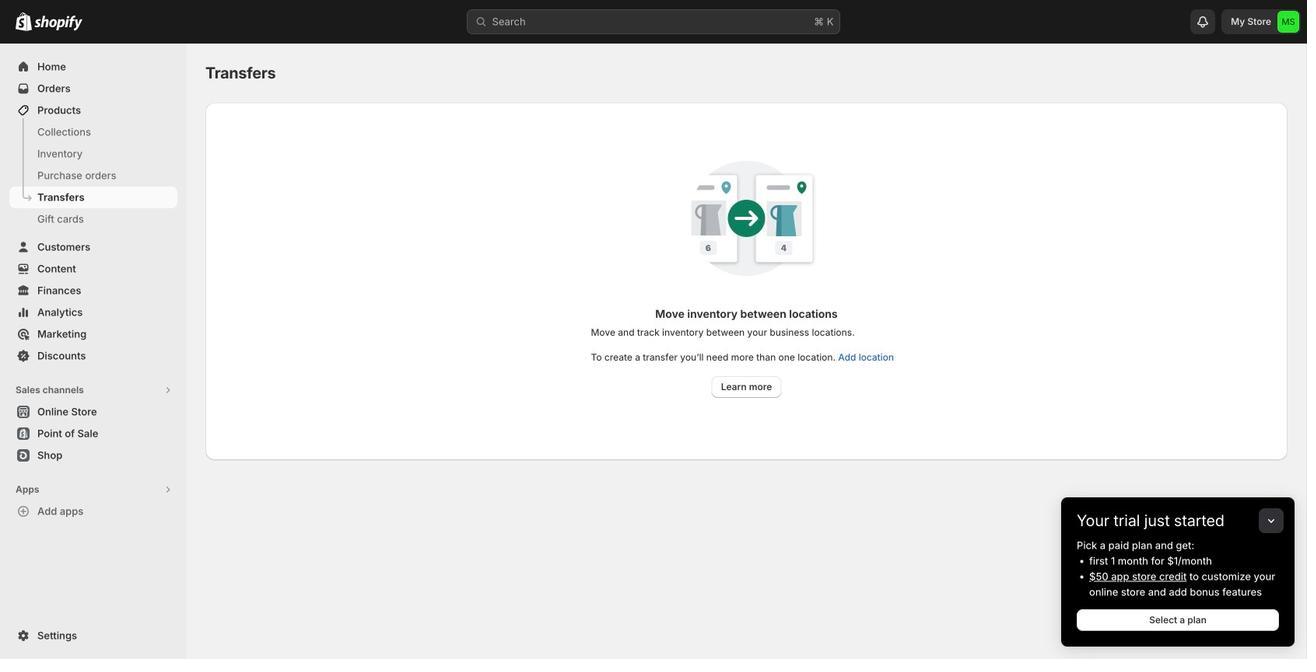 Task type: locate. For each thing, give the bounding box(es) containing it.
my store image
[[1278, 11, 1300, 33]]

shopify image
[[16, 12, 32, 31], [34, 15, 82, 31]]

0 horizontal spatial shopify image
[[16, 12, 32, 31]]

1 horizontal spatial shopify image
[[34, 15, 82, 31]]



Task type: vqa. For each thing, say whether or not it's contained in the screenshot.
Search collections text field
no



